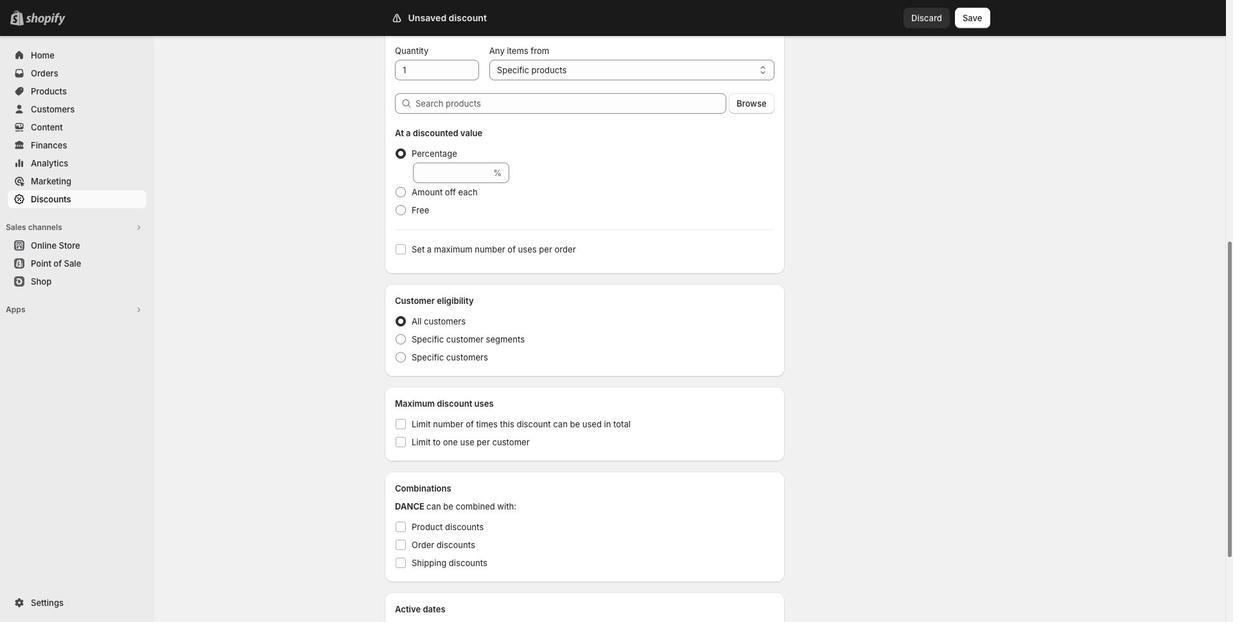 Task type: vqa. For each thing, say whether or not it's contained in the screenshot.
POINT OF SALE link
no



Task type: locate. For each thing, give the bounding box(es) containing it.
None text field
[[413, 163, 491, 183]]

None text field
[[395, 60, 479, 80]]

Search products text field
[[416, 93, 727, 114]]



Task type: describe. For each thing, give the bounding box(es) containing it.
shopify image
[[26, 13, 66, 26]]



